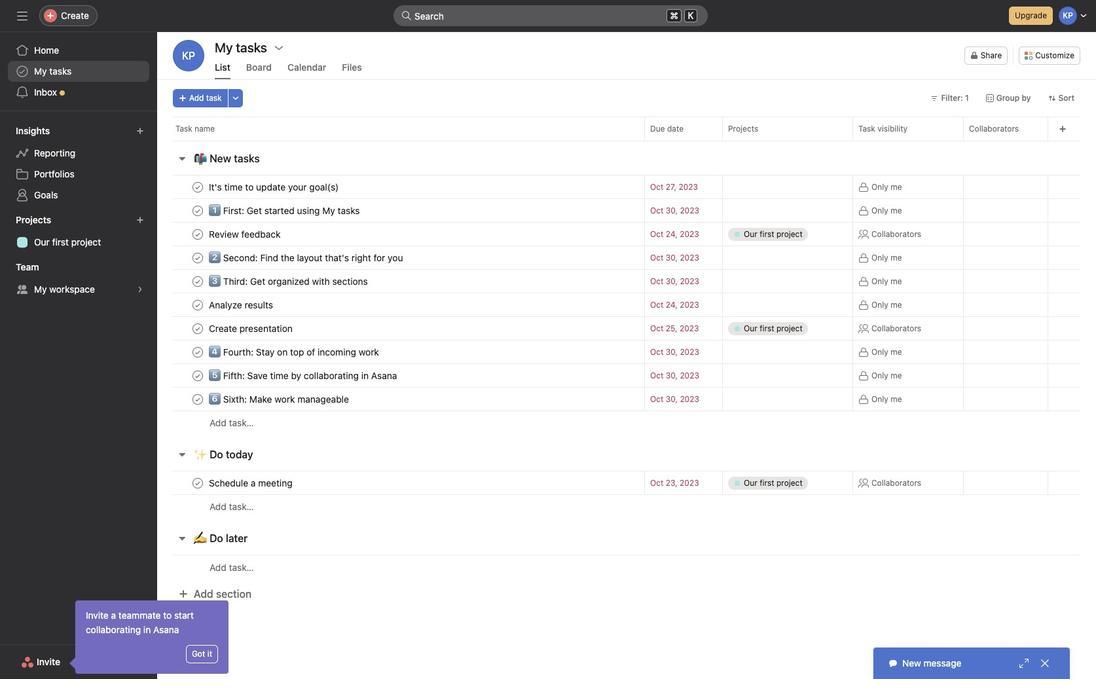 Task type: describe. For each thing, give the bounding box(es) containing it.
our
[[34, 237, 50, 248]]

my tasks link
[[8, 61, 149, 82]]

task name text field for mark complete checkbox inside 2️⃣ second: find the layout that's right for you cell
[[206, 251, 407, 264]]

2 add task… row from the top
[[157, 495, 1097, 519]]

Task name text field
[[206, 477, 297, 490]]

asana
[[153, 624, 179, 635]]

files link
[[342, 62, 362, 79]]

my workspace
[[34, 284, 95, 295]]

linked projects for it's time to update your goal(s) cell
[[723, 175, 854, 199]]

projects button
[[13, 211, 63, 229]]

create button
[[39, 5, 98, 26]]

25,
[[666, 324, 678, 333]]

only for linked projects for 2️⃣ second: find the layout that's right for you cell
[[872, 253, 889, 262]]

add left task
[[189, 93, 204, 103]]

add section button
[[173, 582, 257, 606]]

mark complete checkbox for 1️⃣ first: get started using my tasks cell
[[190, 203, 206, 218]]

3 add task… row from the top
[[157, 555, 1097, 580]]

0 vertical spatial projects
[[729, 124, 759, 134]]

inbox
[[34, 86, 57, 98]]

sort
[[1059, 93, 1075, 103]]

hide sidebar image
[[17, 10, 28, 21]]

mark complete image for mark complete checkbox within the 5️⃣ fifth: save time by collaborating in asana cell
[[190, 368, 206, 384]]

Task name text field
[[206, 204, 364, 217]]

📬
[[194, 153, 207, 164]]

only me for linked projects for 1️⃣ first: get started using my tasks cell
[[872, 205, 902, 215]]

name
[[195, 124, 215, 134]]

task for task name
[[176, 124, 192, 134]]

only for linked projects for analyze results cell
[[872, 300, 889, 310]]

calendar
[[288, 62, 326, 73]]

add task… inside the header 📬 new tasks tree grid
[[210, 417, 254, 428]]

24, for only me
[[666, 300, 678, 310]]

2023 for linked projects for analyze results cell
[[680, 300, 700, 310]]

tasks inside global element
[[49, 66, 72, 77]]

oct for 'analyze results' cell
[[651, 300, 664, 310]]

📬 new tasks
[[194, 153, 260, 164]]

only for linked projects for it's time to update your goal(s) cell at the right top
[[872, 182, 889, 192]]

projects element
[[0, 208, 157, 256]]

visibility
[[878, 124, 908, 134]]

linked projects for 2️⃣ second: find the layout that's right for you cell
[[723, 246, 854, 270]]

Search tasks, projects, and more text field
[[394, 5, 708, 26]]

oct 27, 2023
[[651, 182, 698, 192]]

only me for linked projects for analyze results cell
[[872, 300, 902, 310]]

add for third add task… 'button'
[[210, 562, 227, 573]]

home
[[34, 45, 59, 56]]

analyze results cell
[[157, 293, 645, 317]]

customize
[[1036, 50, 1075, 60]]

oct 30, 2023 for 3️⃣ third: get organized with sections cell
[[651, 276, 700, 286]]

mark complete image for mark complete checkbox within 6️⃣ sixth: make work manageable cell
[[190, 391, 206, 407]]

oct for create presentation cell
[[651, 324, 664, 333]]

linked projects for 1️⃣ first: get started using my tasks cell
[[723, 199, 854, 223]]

today
[[226, 449, 253, 461]]

review feedback cell
[[157, 222, 645, 246]]

oct for it's time to update your goal(s) cell
[[651, 182, 664, 192]]

only me for linked projects for it's time to update your goal(s) cell at the right top
[[872, 182, 902, 192]]

to
[[163, 610, 172, 621]]

show options image
[[274, 43, 284, 53]]

in
[[143, 624, 151, 635]]

1
[[966, 93, 969, 103]]

6️⃣ sixth: make work manageable cell
[[157, 387, 645, 411]]

task visibility
[[859, 124, 908, 134]]

my workspace link
[[8, 279, 149, 300]]

collaborators for oct 25, 2023
[[872, 323, 922, 333]]

new insights image
[[136, 127, 144, 135]]

collaborators for oct 23, 2023
[[872, 478, 922, 488]]

upgrade
[[1016, 10, 1048, 20]]

add task button
[[173, 89, 228, 107]]

it's time to update your goal(s) cell
[[157, 175, 645, 199]]

see details, my workspace image
[[136, 286, 144, 294]]

mark complete image for task name text field within 3️⃣ third: get organized with sections cell
[[190, 274, 206, 289]]

date
[[668, 124, 684, 134]]

kp
[[182, 50, 195, 62]]

sort button
[[1043, 89, 1081, 107]]

2023 for linked projects for 5️⃣ fifth: save time by collaborating in asana cell
[[680, 371, 700, 381]]

teammate
[[119, 610, 161, 621]]

prominent image
[[402, 10, 412, 21]]

oct 25, 2023
[[651, 324, 699, 333]]

it
[[207, 649, 212, 659]]

mark complete image for 1️⃣ first: get started using my tasks text field
[[190, 203, 206, 218]]

3️⃣ third: get organized with sections cell
[[157, 269, 645, 294]]

1️⃣ first: get started using my tasks cell
[[157, 199, 645, 223]]

mark complete image for 4️⃣ fourth: stay on top of incoming work text field
[[190, 344, 206, 360]]

3 add task… button from the top
[[210, 560, 254, 575]]

task name text field for mark complete checkbox inside it's time to update your goal(s) cell
[[206, 180, 343, 194]]

2023 for linked projects for 2️⃣ second: find the layout that's right for you cell
[[680, 253, 700, 263]]

oct 24, 2023 for only me
[[651, 300, 700, 310]]

reporting link
[[8, 143, 149, 164]]

list
[[215, 62, 231, 73]]

portfolios link
[[8, 164, 149, 185]]

only for linked projects for 5️⃣ fifth: save time by collaborating in asana cell
[[872, 370, 889, 380]]

Task name text field
[[206, 369, 401, 382]]

linked projects for 3️⃣ third: get organized with sections cell
[[723, 269, 854, 294]]

add task… button inside header ✨ do today tree grid
[[210, 500, 254, 514]]

30, for 2️⃣ second: find the layout that's right for you cell
[[666, 253, 678, 263]]

30, for 1️⃣ first: get started using my tasks cell
[[666, 206, 678, 216]]

kp button
[[173, 40, 204, 71]]

mark complete checkbox for it's time to update your goal(s) cell
[[190, 179, 206, 195]]

Task name text field
[[206, 298, 277, 312]]

first
[[52, 237, 69, 248]]

only me for linked projects for 2️⃣ second: find the layout that's right for you cell
[[872, 253, 902, 262]]

row containing task name
[[157, 117, 1097, 141]]

task name text field for mark complete checkbox within create presentation cell
[[206, 322, 297, 335]]

mark complete checkbox for 6️⃣ sixth: make work manageable cell
[[190, 391, 206, 407]]

invite for invite a teammate to start collaborating in asana got it
[[86, 610, 109, 621]]

only me for linked projects for 5️⃣ fifth: save time by collaborating in asana cell
[[872, 370, 902, 380]]

mark complete checkbox for oct 30, 2023
[[190, 274, 206, 289]]

oct 30, 2023 for "4️⃣ fourth: stay on top of incoming work" cell
[[651, 347, 700, 357]]

got it button
[[186, 645, 218, 664]]

✍️ do later
[[194, 533, 248, 544]]

oct for 5️⃣ fifth: save time by collaborating in asana cell
[[651, 371, 664, 381]]

mark complete checkbox for 2️⃣ second: find the layout that's right for you cell
[[190, 250, 206, 266]]

me for linked projects for it's time to update your goal(s) cell at the right top
[[891, 182, 902, 192]]

inbox link
[[8, 82, 149, 103]]

mark complete image inside schedule a meeting cell
[[190, 475, 206, 491]]

due
[[651, 124, 665, 134]]

4️⃣ fourth: stay on top of incoming work cell
[[157, 340, 645, 364]]

files
[[342, 62, 362, 73]]

linked projects for 6️⃣ sixth: make work manageable cell
[[723, 387, 854, 411]]

mark complete image for task name text field in the create presentation cell
[[190, 321, 206, 336]]

add for add task… 'button' inside header ✨ do today tree grid
[[210, 501, 227, 512]]

upgrade button
[[1010, 7, 1053, 25]]

mark complete image for task name text box within review feedback cell
[[190, 226, 206, 242]]

board
[[246, 62, 272, 73]]

by
[[1022, 93, 1032, 103]]

tasks inside button
[[234, 153, 260, 164]]

calendar link
[[288, 62, 326, 79]]

new
[[210, 153, 231, 164]]

group by
[[997, 93, 1032, 103]]

our first project
[[34, 237, 101, 248]]

create presentation cell
[[157, 316, 645, 341]]

new project or portfolio image
[[136, 216, 144, 224]]

linked projects for 5️⃣ fifth: save time by collaborating in asana cell
[[723, 364, 854, 388]]

2023 inside header ✨ do today tree grid
[[680, 478, 699, 488]]

5️⃣ fifth: save time by collaborating in asana cell
[[157, 364, 645, 388]]

reporting
[[34, 147, 75, 159]]

board link
[[246, 62, 272, 79]]

group
[[997, 93, 1020, 103]]

add task… button inside the header 📬 new tasks tree grid
[[210, 416, 254, 430]]

✍️
[[194, 533, 207, 544]]

new message
[[903, 658, 962, 669]]

only for linked projects for 3️⃣ third: get organized with sections cell
[[872, 276, 889, 286]]

📬 new tasks button
[[194, 147, 260, 170]]

customize button
[[1020, 47, 1081, 65]]

✨
[[194, 449, 207, 461]]



Task type: locate. For each thing, give the bounding box(es) containing it.
mark complete checkbox inside schedule a meeting cell
[[190, 475, 206, 491]]

2 vertical spatial add task…
[[210, 562, 254, 573]]

oct for "4️⃣ fourth: stay on top of incoming work" cell
[[651, 347, 664, 357]]

do for ✍️
[[210, 533, 223, 544]]

task name text field down analyze results text field
[[206, 322, 297, 335]]

Mark complete checkbox
[[190, 179, 206, 195], [190, 203, 206, 218], [190, 226, 206, 242], [190, 250, 206, 266], [190, 321, 206, 336], [190, 344, 206, 360], [190, 368, 206, 384], [190, 391, 206, 407]]

add task… up section
[[210, 562, 254, 573]]

my inside global element
[[34, 66, 47, 77]]

add task… down schedule a meeting text field
[[210, 501, 254, 512]]

3 mark complete checkbox from the top
[[190, 226, 206, 242]]

invite inside invite a teammate to start collaborating in asana got it
[[86, 610, 109, 621]]

1 vertical spatial mark complete checkbox
[[190, 297, 206, 313]]

6 30, from the top
[[666, 394, 678, 404]]

insights element
[[0, 119, 157, 208]]

oct 30, 2023 for 1️⃣ first: get started using my tasks cell
[[651, 206, 700, 216]]

header ✨ do today tree grid
[[157, 471, 1097, 519]]

5 me from the top
[[891, 300, 902, 310]]

0 vertical spatial 24,
[[666, 229, 678, 239]]

1 vertical spatial 24,
[[666, 300, 678, 310]]

1 vertical spatial task name text field
[[206, 393, 353, 406]]

task name
[[176, 124, 215, 134]]

share button
[[965, 47, 1008, 65]]

oct for review feedback cell
[[651, 229, 664, 239]]

oct inside header ✨ do today tree grid
[[651, 478, 664, 488]]

1 vertical spatial mark complete image
[[190, 391, 206, 407]]

1 me from the top
[[891, 182, 902, 192]]

0 horizontal spatial invite
[[37, 656, 60, 668]]

mark complete checkbox inside 3️⃣ third: get organized with sections cell
[[190, 274, 206, 289]]

0 vertical spatial add task… row
[[157, 411, 1097, 435]]

2 mark complete image from the top
[[190, 391, 206, 407]]

projects inside dropdown button
[[16, 214, 51, 225]]

4 only from the top
[[872, 276, 889, 286]]

mark complete checkbox for 5️⃣ fifth: save time by collaborating in asana cell
[[190, 368, 206, 384]]

5 only me from the top
[[872, 300, 902, 310]]

6 oct 30, 2023 from the top
[[651, 394, 700, 404]]

2 vertical spatial mark complete checkbox
[[190, 475, 206, 491]]

mark complete checkbox down ✨
[[190, 475, 206, 491]]

add up ✨ do today button
[[210, 417, 227, 428]]

collapse task list for this group image
[[177, 449, 187, 460]]

10 oct from the top
[[651, 394, 664, 404]]

7 oct from the top
[[651, 324, 664, 333]]

3 oct from the top
[[651, 229, 664, 239]]

tasks right new
[[234, 153, 260, 164]]

1 task… from the top
[[229, 417, 254, 428]]

2 task name text field from the top
[[206, 251, 407, 264]]

due date
[[651, 124, 684, 134]]

row
[[157, 117, 1097, 141], [173, 140, 1081, 142], [157, 175, 1097, 199], [157, 199, 1097, 223], [157, 222, 1097, 246], [157, 246, 1097, 270], [157, 269, 1097, 294], [157, 293, 1097, 317], [157, 316, 1097, 341], [157, 340, 1097, 364], [157, 364, 1097, 388], [157, 387, 1097, 411], [157, 471, 1097, 495]]

4 mark complete image from the top
[[190, 250, 206, 266]]

2 do from the top
[[210, 533, 223, 544]]

mark complete checkbox for oct 24, 2023
[[190, 297, 206, 313]]

collaborators for oct 24, 2023
[[872, 229, 922, 239]]

2 task from the left
[[859, 124, 876, 134]]

5 oct from the top
[[651, 276, 664, 286]]

2 collapse task list for this group image from the top
[[177, 533, 187, 544]]

add task… inside header ✨ do today tree grid
[[210, 501, 254, 512]]

share
[[981, 50, 1003, 60]]

oct 30, 2023 for 2️⃣ second: find the layout that's right for you cell
[[651, 253, 700, 263]]

mark complete image inside 5️⃣ fifth: save time by collaborating in asana cell
[[190, 368, 206, 384]]

2 vertical spatial add task… button
[[210, 560, 254, 575]]

4 only me from the top
[[872, 276, 902, 286]]

task name text field down 1️⃣ first: get started using my tasks text field
[[206, 251, 407, 264]]

mark complete checkbox for "4️⃣ fourth: stay on top of incoming work" cell
[[190, 344, 206, 360]]

4 oct from the top
[[651, 253, 664, 263]]

1 vertical spatial add task…
[[210, 501, 254, 512]]

8 only me from the top
[[872, 394, 902, 404]]

mark complete checkbox for review feedback cell
[[190, 226, 206, 242]]

6 me from the top
[[891, 347, 902, 357]]

add task…
[[210, 417, 254, 428], [210, 501, 254, 512], [210, 562, 254, 573]]

0 vertical spatial invite
[[86, 610, 109, 621]]

3 add task… from the top
[[210, 562, 254, 573]]

mark complete image for task name text field inside it's time to update your goal(s) cell
[[190, 179, 206, 195]]

project
[[71, 237, 101, 248]]

filter: 1 button
[[925, 89, 975, 107]]

add task
[[189, 93, 222, 103]]

our first project link
[[8, 232, 149, 253]]

mark complete image inside 1️⃣ first: get started using my tasks cell
[[190, 203, 206, 218]]

task name text field up analyze results text field
[[206, 275, 372, 288]]

oct for schedule a meeting cell
[[651, 478, 664, 488]]

0 horizontal spatial task
[[176, 124, 192, 134]]

tasks down home
[[49, 66, 72, 77]]

add for add task… 'button' inside the header 📬 new tasks tree grid
[[210, 417, 227, 428]]

3 task… from the top
[[229, 562, 254, 573]]

2023 for linked projects for 3️⃣ third: get organized with sections cell
[[680, 276, 700, 286]]

0 vertical spatial do
[[210, 449, 223, 461]]

2 mark complete checkbox from the top
[[190, 297, 206, 313]]

me for linked projects for 2️⃣ second: find the layout that's right for you cell
[[891, 253, 902, 262]]

1 vertical spatial invite
[[37, 656, 60, 668]]

✍️ do later button
[[194, 527, 248, 550]]

only for linked projects for 1️⃣ first: get started using my tasks cell
[[872, 205, 889, 215]]

task… for add task… 'button' inside the header 📬 new tasks tree grid
[[229, 417, 254, 428]]

more actions image
[[232, 94, 240, 102]]

create
[[61, 10, 89, 21]]

30, for "4️⃣ fourth: stay on top of incoming work" cell
[[666, 347, 678, 357]]

1 task name text field from the top
[[206, 228, 285, 241]]

2️⃣ second: find the layout that's right for you cell
[[157, 246, 645, 270]]

invite a teammate to start collaborating in asana tooltip
[[71, 601, 229, 674]]

task name text field for oct 24, 2023
[[206, 228, 285, 241]]

3 oct 30, 2023 from the top
[[651, 276, 700, 286]]

2023 for linked projects for it's time to update your goal(s) cell at the right top
[[679, 182, 698, 192]]

7 only me from the top
[[872, 370, 902, 380]]

collaborating
[[86, 624, 141, 635]]

11 oct from the top
[[651, 478, 664, 488]]

1 horizontal spatial projects
[[729, 124, 759, 134]]

6 only from the top
[[872, 347, 889, 357]]

0 vertical spatial oct 24, 2023
[[651, 229, 700, 239]]

task name text field down 1️⃣ first: get started using my tasks text field
[[206, 228, 285, 241]]

add task… up today
[[210, 417, 254, 428]]

only me for linked projects for 3️⃣ third: get organized with sections cell
[[872, 276, 902, 286]]

Task name text field
[[206, 346, 383, 359]]

my up inbox
[[34, 66, 47, 77]]

collapse task list for this group image for 📬 new tasks
[[177, 153, 187, 164]]

mark complete checkbox for oct 23, 2023
[[190, 475, 206, 491]]

2 task name text field from the top
[[206, 393, 353, 406]]

2 vertical spatial add task… row
[[157, 555, 1097, 580]]

0 vertical spatial tasks
[[49, 66, 72, 77]]

30, for 3️⃣ third: get organized with sections cell
[[666, 276, 678, 286]]

task… for add task… 'button' inside header ✨ do today tree grid
[[229, 501, 254, 512]]

invite a teammate to start collaborating in asana got it
[[86, 610, 212, 659]]

4 oct 30, 2023 from the top
[[651, 347, 700, 357]]

None field
[[394, 5, 708, 26]]

global element
[[0, 32, 157, 111]]

my for my workspace
[[34, 284, 47, 295]]

0 vertical spatial add task… button
[[210, 416, 254, 430]]

only me
[[872, 182, 902, 192], [872, 205, 902, 215], [872, 253, 902, 262], [872, 276, 902, 286], [872, 300, 902, 310], [872, 347, 902, 357], [872, 370, 902, 380], [872, 394, 902, 404]]

0 vertical spatial mark complete image
[[190, 368, 206, 384]]

0 horizontal spatial projects
[[16, 214, 51, 225]]

collapse task list for this group image for ✍️ do later
[[177, 533, 187, 544]]

mark complete checkbox inside 6️⃣ sixth: make work manageable cell
[[190, 391, 206, 407]]

8 oct from the top
[[651, 347, 664, 357]]

1 only from the top
[[872, 182, 889, 192]]

later
[[226, 533, 248, 544]]

1 30, from the top
[[666, 206, 678, 216]]

header 📬 new tasks tree grid
[[157, 175, 1097, 435]]

1 mark complete image from the top
[[190, 368, 206, 384]]

✨ do today
[[194, 449, 253, 461]]

group by button
[[981, 89, 1037, 107]]

5 only from the top
[[872, 300, 889, 310]]

collaborators inside header ✨ do today tree grid
[[872, 478, 922, 488]]

do for ✨
[[210, 449, 223, 461]]

Task name text field
[[206, 180, 343, 194], [206, 251, 407, 264], [206, 275, 372, 288], [206, 322, 297, 335]]

do right ✨
[[210, 449, 223, 461]]

mark complete checkbox inside it's time to update your goal(s) cell
[[190, 179, 206, 195]]

0 vertical spatial task…
[[229, 417, 254, 428]]

mark complete image for task name text field in the 2️⃣ second: find the layout that's right for you cell
[[190, 250, 206, 266]]

me for linked projects for analyze results cell
[[891, 300, 902, 310]]

only for linked projects for 6️⃣ sixth: make work manageable cell on the right
[[872, 394, 889, 404]]

oct 30, 2023 for 5️⃣ fifth: save time by collaborating in asana cell
[[651, 371, 700, 381]]

0 vertical spatial task name text field
[[206, 228, 285, 241]]

task… inside header ✨ do today tree grid
[[229, 501, 254, 512]]

add task… button up today
[[210, 416, 254, 430]]

start
[[174, 610, 194, 621]]

collapse task list for this group image left the ✍️
[[177, 533, 187, 544]]

5 mark complete checkbox from the top
[[190, 321, 206, 336]]

4 30, from the top
[[666, 347, 678, 357]]

oct 30, 2023 for 6️⃣ sixth: make work manageable cell
[[651, 394, 700, 404]]

collaborators
[[970, 124, 1019, 134], [872, 229, 922, 239], [872, 323, 922, 333], [872, 478, 922, 488]]

only me for linked projects for 6️⃣ sixth: make work manageable cell on the right
[[872, 394, 902, 404]]

mark complete image inside 3️⃣ third: get organized with sections cell
[[190, 274, 206, 289]]

invite for invite
[[37, 656, 60, 668]]

3 only me from the top
[[872, 253, 902, 262]]

1 oct 24, 2023 from the top
[[651, 229, 700, 239]]

task name text field inside review feedback cell
[[206, 228, 285, 241]]

1 24, from the top
[[666, 229, 678, 239]]

mark complete checkbox inside 5️⃣ fifth: save time by collaborating in asana cell
[[190, 368, 206, 384]]

✨ do today button
[[194, 443, 253, 466]]

1 do from the top
[[210, 449, 223, 461]]

2 vertical spatial task…
[[229, 562, 254, 573]]

goals link
[[8, 185, 149, 206]]

1 vertical spatial task…
[[229, 501, 254, 512]]

mark complete image inside "4️⃣ fourth: stay on top of incoming work" cell
[[190, 344, 206, 360]]

task name text field inside it's time to update your goal(s) cell
[[206, 180, 343, 194]]

1 add task… button from the top
[[210, 416, 254, 430]]

me for linked projects for 3️⃣ third: get organized with sections cell
[[891, 276, 902, 286]]

oct for 3️⃣ third: get organized with sections cell
[[651, 276, 664, 286]]

add up ✍️ do later button
[[210, 501, 227, 512]]

3 30, from the top
[[666, 276, 678, 286]]

mark complete image inside 6️⃣ sixth: make work manageable cell
[[190, 391, 206, 407]]

task… for third add task… 'button'
[[229, 562, 254, 573]]

mark complete image inside create presentation cell
[[190, 321, 206, 336]]

6 oct from the top
[[651, 300, 664, 310]]

me for linked projects for 4️⃣ fourth: stay on top of incoming work cell
[[891, 347, 902, 357]]

add inside the header 📬 new tasks tree grid
[[210, 417, 227, 428]]

1 vertical spatial oct 24, 2023
[[651, 300, 700, 310]]

1 collapse task list for this group image from the top
[[177, 153, 187, 164]]

1 mark complete checkbox from the top
[[190, 179, 206, 195]]

1 vertical spatial add task… button
[[210, 500, 254, 514]]

2 my from the top
[[34, 284, 47, 295]]

7 me from the top
[[891, 370, 902, 380]]

5 mark complete image from the top
[[190, 274, 206, 289]]

1 vertical spatial tasks
[[234, 153, 260, 164]]

do
[[210, 449, 223, 461], [210, 533, 223, 544]]

portfolios
[[34, 168, 74, 180]]

my tasks
[[34, 66, 72, 77]]

0 vertical spatial collapse task list for this group image
[[177, 153, 187, 164]]

8 mark complete checkbox from the top
[[190, 391, 206, 407]]

my tasks
[[215, 40, 267, 55]]

5 oct 30, 2023 from the top
[[651, 371, 700, 381]]

23,
[[666, 478, 678, 488]]

a
[[111, 610, 116, 621]]

task
[[176, 124, 192, 134], [859, 124, 876, 134]]

collapse task list for this group image
[[177, 153, 187, 164], [177, 533, 187, 544]]

2 me from the top
[[891, 205, 902, 215]]

task name text field inside 3️⃣ third: get organized with sections cell
[[206, 275, 372, 288]]

task… up today
[[229, 417, 254, 428]]

me for linked projects for 1️⃣ first: get started using my tasks cell
[[891, 205, 902, 215]]

6 only me from the top
[[872, 347, 902, 357]]

my down team dropdown button
[[34, 284, 47, 295]]

mark complete image inside review feedback cell
[[190, 226, 206, 242]]

1 task name text field from the top
[[206, 180, 343, 194]]

2 oct from the top
[[651, 206, 664, 216]]

2 24, from the top
[[666, 300, 678, 310]]

task name text field for oct 30, 2023
[[206, 393, 353, 406]]

2 oct 24, 2023 from the top
[[651, 300, 700, 310]]

8 only from the top
[[872, 394, 889, 404]]

oct 23, 2023
[[651, 478, 699, 488]]

1 horizontal spatial tasks
[[234, 153, 260, 164]]

workspace
[[49, 284, 95, 295]]

2 mark complete checkbox from the top
[[190, 203, 206, 218]]

task… inside the header 📬 new tasks tree grid
[[229, 417, 254, 428]]

Task name text field
[[206, 228, 285, 241], [206, 393, 353, 406]]

1 vertical spatial my
[[34, 284, 47, 295]]

task left name
[[176, 124, 192, 134]]

0 vertical spatial my
[[34, 66, 47, 77]]

Mark complete checkbox
[[190, 274, 206, 289], [190, 297, 206, 313], [190, 475, 206, 491]]

list link
[[215, 62, 231, 79]]

my for my tasks
[[34, 66, 47, 77]]

oct for 6️⃣ sixth: make work manageable cell
[[651, 394, 664, 404]]

2 only from the top
[[872, 205, 889, 215]]

2023 for linked projects for 4️⃣ fourth: stay on top of incoming work cell
[[680, 347, 700, 357]]

task
[[206, 93, 222, 103]]

add up 'add section' button on the bottom of page
[[210, 562, 227, 573]]

1 mark complete image from the top
[[190, 179, 206, 195]]

1 add task… from the top
[[210, 417, 254, 428]]

2 oct 30, 2023 from the top
[[651, 253, 700, 263]]

30,
[[666, 206, 678, 216], [666, 253, 678, 263], [666, 276, 678, 286], [666, 347, 678, 357], [666, 371, 678, 381], [666, 394, 678, 404]]

9 oct from the top
[[651, 371, 664, 381]]

insights
[[16, 125, 50, 136]]

add task… row
[[157, 411, 1097, 435], [157, 495, 1097, 519], [157, 555, 1097, 580]]

2023 for linked projects for 1️⃣ first: get started using my tasks cell
[[680, 206, 700, 216]]

filter:
[[942, 93, 964, 103]]

task… down schedule a meeting text field
[[229, 501, 254, 512]]

goals
[[34, 189, 58, 200]]

6 mark complete image from the top
[[190, 297, 206, 313]]

24, up 25,
[[666, 300, 678, 310]]

3 me from the top
[[891, 253, 902, 262]]

k
[[688, 10, 694, 21]]

mark complete checkbox inside "4️⃣ fourth: stay on top of incoming work" cell
[[190, 344, 206, 360]]

team
[[16, 261, 39, 273]]

1 mark complete checkbox from the top
[[190, 274, 206, 289]]

task name text field inside create presentation cell
[[206, 322, 297, 335]]

projects
[[729, 124, 759, 134], [16, 214, 51, 225]]

got
[[192, 649, 205, 659]]

my inside the teams element
[[34, 284, 47, 295]]

task name text field up 1️⃣ first: get started using my tasks text field
[[206, 180, 343, 194]]

invite
[[86, 610, 109, 621], [37, 656, 60, 668]]

mark complete checkbox inside review feedback cell
[[190, 226, 206, 242]]

mark complete checkbox inside create presentation cell
[[190, 321, 206, 336]]

section
[[216, 588, 252, 600]]

2 task… from the top
[[229, 501, 254, 512]]

4 mark complete checkbox from the top
[[190, 250, 206, 266]]

mark complete checkbox inside 1️⃣ first: get started using my tasks cell
[[190, 203, 206, 218]]

mark complete image inside 'analyze results' cell
[[190, 297, 206, 313]]

task name text field down 5️⃣ fifth: save time by collaborating in asana text field
[[206, 393, 353, 406]]

0 horizontal spatial tasks
[[49, 66, 72, 77]]

30, for 6️⃣ sixth: make work manageable cell
[[666, 394, 678, 404]]

oct for 2️⃣ second: find the layout that's right for you cell
[[651, 253, 664, 263]]

1 task from the left
[[176, 124, 192, 134]]

1 vertical spatial collapse task list for this group image
[[177, 533, 187, 544]]

7 only from the top
[[872, 370, 889, 380]]

linked projects for analyze results cell
[[723, 293, 854, 317]]

team button
[[13, 258, 51, 276]]

27,
[[666, 182, 677, 192]]

1 oct from the top
[[651, 182, 664, 192]]

8 me from the top
[[891, 394, 902, 404]]

24, down 27,
[[666, 229, 678, 239]]

6 mark complete checkbox from the top
[[190, 344, 206, 360]]

task name text field inside 6️⃣ sixth: make work manageable cell
[[206, 393, 353, 406]]

add task… button up section
[[210, 560, 254, 575]]

oct 24, 2023 down oct 27, 2023
[[651, 229, 700, 239]]

linked projects for 4️⃣ fourth: stay on top of incoming work cell
[[723, 340, 854, 364]]

task…
[[229, 417, 254, 428], [229, 501, 254, 512], [229, 562, 254, 573]]

teams element
[[0, 256, 157, 303]]

1 vertical spatial projects
[[16, 214, 51, 225]]

mark complete checkbox inside 'analyze results' cell
[[190, 297, 206, 313]]

only me for linked projects for 4️⃣ fourth: stay on top of incoming work cell
[[872, 347, 902, 357]]

mark complete image inside it's time to update your goal(s) cell
[[190, 179, 206, 195]]

mark complete image
[[190, 368, 206, 384], [190, 391, 206, 407], [190, 475, 206, 491]]

oct for 1️⃣ first: get started using my tasks cell
[[651, 206, 664, 216]]

mark complete image inside 2️⃣ second: find the layout that's right for you cell
[[190, 250, 206, 266]]

add left section
[[194, 588, 213, 600]]

add field image
[[1059, 125, 1067, 133]]

close image
[[1040, 658, 1051, 669]]

3 mark complete checkbox from the top
[[190, 475, 206, 491]]

1 horizontal spatial invite
[[86, 610, 109, 621]]

0 vertical spatial mark complete checkbox
[[190, 274, 206, 289]]

invite inside button
[[37, 656, 60, 668]]

2 30, from the top
[[666, 253, 678, 263]]

add task… button down schedule a meeting text field
[[210, 500, 254, 514]]

3 mark complete image from the top
[[190, 226, 206, 242]]

mark complete image
[[190, 179, 206, 195], [190, 203, 206, 218], [190, 226, 206, 242], [190, 250, 206, 266], [190, 274, 206, 289], [190, 297, 206, 313], [190, 321, 206, 336], [190, 344, 206, 360]]

0 vertical spatial add task…
[[210, 417, 254, 428]]

3 mark complete image from the top
[[190, 475, 206, 491]]

add
[[189, 93, 204, 103], [210, 417, 227, 428], [210, 501, 227, 512], [210, 562, 227, 573], [194, 588, 213, 600]]

2 only me from the top
[[872, 205, 902, 215]]

mark complete checkbox right see details, my workspace 'image'
[[190, 274, 206, 289]]

tasks
[[49, 66, 72, 77], [234, 153, 260, 164]]

only
[[872, 182, 889, 192], [872, 205, 889, 215], [872, 253, 889, 262], [872, 276, 889, 286], [872, 300, 889, 310], [872, 347, 889, 357], [872, 370, 889, 380], [872, 394, 889, 404]]

1 my from the top
[[34, 66, 47, 77]]

me for linked projects for 5️⃣ fifth: save time by collaborating in asana cell
[[891, 370, 902, 380]]

2023 for linked projects for 6️⃣ sixth: make work manageable cell on the right
[[680, 394, 700, 404]]

5 30, from the top
[[666, 371, 678, 381]]

1 vertical spatial add task… row
[[157, 495, 1097, 519]]

task name text field inside 2️⃣ second: find the layout that's right for you cell
[[206, 251, 407, 264]]

1 horizontal spatial task
[[859, 124, 876, 134]]

mark complete image for analyze results text field
[[190, 297, 206, 313]]

1 only me from the top
[[872, 182, 902, 192]]

2 mark complete image from the top
[[190, 203, 206, 218]]

3 only from the top
[[872, 253, 889, 262]]

mark complete checkbox inside 2️⃣ second: find the layout that's right for you cell
[[190, 250, 206, 266]]

filter: 1
[[942, 93, 969, 103]]

2 vertical spatial mark complete image
[[190, 475, 206, 491]]

7 mark complete checkbox from the top
[[190, 368, 206, 384]]

task… up section
[[229, 562, 254, 573]]

3 task name text field from the top
[[206, 275, 372, 288]]

task left visibility
[[859, 124, 876, 134]]

task for task visibility
[[859, 124, 876, 134]]

1 oct 30, 2023 from the top
[[651, 206, 700, 216]]

⌘
[[670, 10, 679, 21]]

4 me from the top
[[891, 276, 902, 286]]

2 add task… button from the top
[[210, 500, 254, 514]]

oct 24, 2023 up oct 25, 2023
[[651, 300, 700, 310]]

1 vertical spatial do
[[210, 533, 223, 544]]

expand new message image
[[1019, 658, 1030, 669]]

do right the ✍️
[[210, 533, 223, 544]]

schedule a meeting cell
[[157, 471, 645, 495]]

4 task name text field from the top
[[206, 322, 297, 335]]

only for linked projects for 4️⃣ fourth: stay on top of incoming work cell
[[872, 347, 889, 357]]

oct 30, 2023
[[651, 206, 700, 216], [651, 253, 700, 263], [651, 276, 700, 286], [651, 347, 700, 357], [651, 371, 700, 381], [651, 394, 700, 404]]

oct 24, 2023 for collaborators
[[651, 229, 700, 239]]

2 add task… from the top
[[210, 501, 254, 512]]

add inside header ✨ do today tree grid
[[210, 501, 227, 512]]

24, for collaborators
[[666, 229, 678, 239]]

7 mark complete image from the top
[[190, 321, 206, 336]]

1 add task… row from the top
[[157, 411, 1097, 435]]

24,
[[666, 229, 678, 239], [666, 300, 678, 310]]

home link
[[8, 40, 149, 61]]

add section
[[194, 588, 252, 600]]

invite button
[[13, 651, 69, 674]]

me for linked projects for 6️⃣ sixth: make work manageable cell on the right
[[891, 394, 902, 404]]

mark complete checkbox left analyze results text field
[[190, 297, 206, 313]]

30, for 5️⃣ fifth: save time by collaborating in asana cell
[[666, 371, 678, 381]]

mark complete checkbox for create presentation cell
[[190, 321, 206, 336]]

8 mark complete image from the top
[[190, 344, 206, 360]]

collapse task list for this group image left 📬
[[177, 153, 187, 164]]



Task type: vqa. For each thing, say whether or not it's contained in the screenshot.
Completed checkbox for Remember to add discussion topics for the next meeting text field
no



